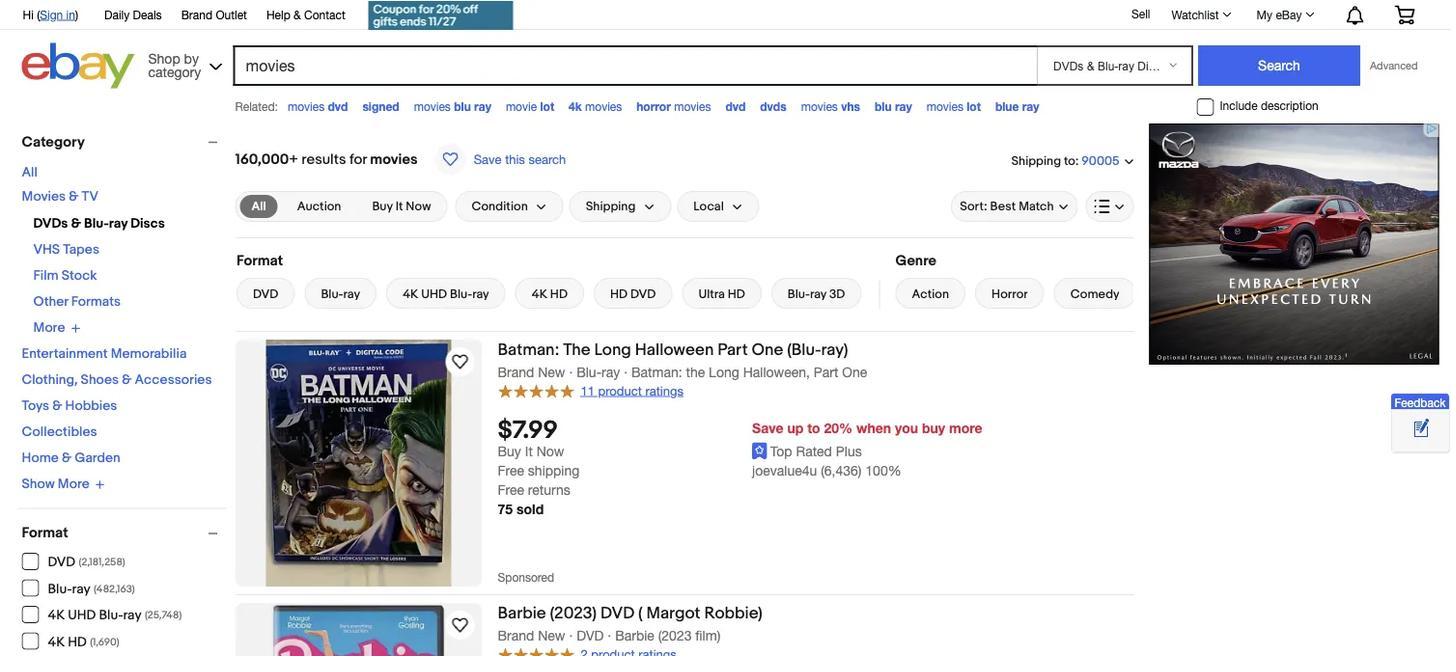 Task type: describe. For each thing, give the bounding box(es) containing it.
0 vertical spatial part
[[718, 340, 748, 360]]

new inside barbie (2023)  dvd ( margot robbie) brand new · dvd · barbie (2023 film)
[[538, 628, 565, 644]]

dvd up batman: the long halloween part one (blu-ray) heading
[[630, 287, 656, 302]]

movies inside $7.99 main content
[[370, 151, 418, 168]]

blu- inside 'batman: the long halloween part one (blu-ray) brand new · blu-ray · batman: the long halloween, part one'
[[577, 364, 602, 380]]

blu- down (482,163)
[[99, 608, 123, 624]]

4k uhd blu-ray link
[[386, 278, 505, 309]]

hd for ultra hd
[[727, 287, 745, 302]]

1 dvd from the left
[[328, 99, 348, 113]]

watchlist
[[1172, 8, 1219, 21]]

top
[[770, 444, 793, 460]]

help & contact link
[[266, 5, 345, 26]]

& right toys
[[52, 398, 62, 415]]

garden
[[75, 450, 120, 467]]

formats
[[71, 294, 121, 310]]

accessories
[[135, 372, 212, 389]]

3d
[[829, 287, 845, 302]]

clothing, shoes & accessories link
[[22, 372, 212, 389]]

movies & tv link
[[22, 189, 98, 205]]

dvd left blu-ray
[[253, 287, 278, 302]]

movies right related:
[[288, 99, 325, 113]]

action
[[912, 287, 949, 302]]

barbie (2023)  dvd ( margot robbie) link
[[498, 604, 1134, 627]]

0 horizontal spatial buy
[[372, 199, 393, 214]]

blu- inside dvds & blu-ray discs vhs tapes film stock other formats
[[84, 216, 109, 232]]

home
[[22, 450, 59, 467]]

movies vhs
[[801, 99, 860, 113]]

save up to 20% when you buy more buy it now
[[498, 420, 983, 460]]

1 horizontal spatial batman:
[[632, 364, 682, 380]]

advanced
[[1370, 59, 1418, 72]]

the
[[563, 340, 591, 360]]

& right the shoes at left
[[122, 372, 132, 389]]

blu- right dvd link on the top of page
[[321, 287, 343, 302]]

search
[[529, 152, 566, 167]]

get an extra 20% off image
[[369, 1, 513, 30]]

hd for 4k hd
[[550, 287, 567, 302]]

top rated plus image
[[752, 443, 768, 460]]

this
[[505, 152, 525, 167]]

save this search
[[474, 152, 566, 167]]

ray left movies lot
[[895, 99, 912, 113]]

11 product ratings
[[581, 384, 684, 398]]

brand outlet link
[[181, 5, 247, 26]]

my ebay link
[[1246, 3, 1323, 26]]

buy inside save up to 20% when you buy more buy it now
[[498, 444, 521, 460]]

movies left vhs
[[801, 99, 838, 113]]

none submit inside shop by category banner
[[1198, 45, 1361, 86]]

product
[[598, 384, 642, 398]]

lot for movie lot
[[540, 99, 554, 113]]

uhd for 4k uhd blu-ray (25,748)
[[68, 608, 96, 624]]

for
[[349, 151, 367, 168]]

movies right blu ray
[[927, 99, 964, 113]]

4k hd link
[[515, 278, 584, 309]]

hd for 4k hd (1,690)
[[68, 634, 87, 651]]

hd dvd
[[610, 287, 656, 302]]

description
[[1261, 99, 1319, 113]]

0 horizontal spatial format
[[22, 525, 68, 542]]

show more
[[22, 477, 90, 493]]

save for up
[[752, 420, 784, 436]]

batman: the long halloween part one (blu-ray) brand new · blu-ray · batman: the long halloween, part one
[[498, 340, 867, 380]]

+
[[289, 151, 298, 168]]

vhs
[[841, 99, 860, 113]]

it inside save up to 20% when you buy more buy it now
[[525, 444, 533, 460]]

ultra hd
[[698, 287, 745, 302]]

shipping for shipping to : 90005
[[1012, 153, 1061, 168]]

shop
[[148, 50, 180, 66]]

save for this
[[474, 152, 502, 167]]

deals
[[133, 8, 162, 21]]

related:
[[235, 99, 278, 113]]

film
[[33, 268, 59, 284]]

feedback
[[1395, 396, 1446, 409]]

include description
[[1220, 99, 1319, 113]]

hi ( sign in )
[[23, 8, 78, 21]]

batman: the long halloween part one (blu-ray) link
[[498, 340, 1134, 364]]

160,000 + results for movies
[[235, 151, 418, 168]]

& inside dvds & blu-ray discs vhs tapes film stock other formats
[[71, 216, 81, 232]]

stock
[[62, 268, 97, 284]]

4k for 4k uhd blu-ray
[[402, 287, 418, 302]]

buy
[[922, 420, 945, 436]]

all inside $7.99 main content
[[252, 199, 266, 214]]

· down the (2023)
[[569, 628, 573, 644]]

4k movies
[[569, 99, 622, 113]]

other
[[33, 294, 68, 310]]

blu- left 3d
[[787, 287, 810, 302]]

other formats link
[[33, 294, 121, 310]]

comedy
[[1070, 287, 1119, 302]]

horror
[[637, 99, 671, 113]]

local
[[694, 199, 724, 214]]

1 vertical spatial one
[[842, 364, 867, 380]]

condition
[[472, 199, 528, 214]]

show
[[22, 477, 55, 493]]

0 horizontal spatial all
[[22, 165, 38, 181]]

more
[[949, 420, 983, 436]]

movies right the signed link
[[414, 99, 451, 113]]

entertainment memorabilia clothing, shoes & accessories toys & hobbies collectibles home & garden
[[22, 346, 212, 467]]

help
[[266, 8, 290, 21]]

signed
[[363, 99, 399, 113]]

blu ray
[[875, 99, 912, 113]]

ray left movie
[[474, 99, 491, 113]]

100%
[[866, 463, 902, 479]]

auction
[[297, 199, 341, 214]]

)
[[75, 8, 78, 21]]

now inside save up to 20% when you buy more buy it now
[[537, 444, 564, 460]]

action link
[[895, 278, 965, 309]]

160,000
[[235, 151, 289, 168]]

watchlist link
[[1161, 3, 1241, 26]]

memorabilia
[[111, 346, 187, 363]]

dvd right the (2023)
[[601, 604, 635, 624]]

blu- left the 4k hd
[[450, 287, 472, 302]]

( inside account navigation
[[37, 8, 40, 21]]

0 vertical spatial it
[[396, 199, 403, 214]]

condition button
[[455, 191, 564, 222]]

brand inside barbie (2023)  dvd ( margot robbie) brand new · dvd · barbie (2023 film)
[[498, 628, 534, 644]]

4k for 4k hd (1,690)
[[48, 634, 65, 651]]

4k for 4k hd
[[531, 287, 547, 302]]

movies right horror
[[674, 99, 711, 113]]

shop by category
[[148, 50, 201, 80]]

:
[[1076, 153, 1079, 168]]

horror link
[[975, 278, 1044, 309]]

(blu-
[[787, 340, 821, 360]]

( inside barbie (2023)  dvd ( margot robbie) brand new · dvd · barbie (2023 film)
[[638, 604, 643, 624]]

sign in link
[[40, 8, 75, 21]]

dvd (2,181,258)
[[48, 555, 125, 571]]

entertainment
[[22, 346, 108, 363]]

ray inside 'batman: the long halloween part one (blu-ray) brand new · blu-ray · batman: the long halloween, part one'
[[602, 364, 620, 380]]

1 horizontal spatial long
[[709, 364, 739, 380]]

joevalue4u (6,436) 100% free returns 75 sold
[[498, 463, 902, 518]]

entertainment memorabilia link
[[22, 346, 187, 363]]

vhs
[[33, 242, 60, 258]]

movies blu ray
[[414, 99, 491, 113]]

tv
[[82, 189, 98, 205]]

advanced link
[[1361, 46, 1428, 85]]

halloween,
[[743, 364, 810, 380]]

by
[[184, 50, 199, 66]]

top rated plus
[[770, 444, 862, 460]]



Task type: vqa. For each thing, say whether or not it's contained in the screenshot.
Items
no



Task type: locate. For each thing, give the bounding box(es) containing it.
1 vertical spatial part
[[814, 364, 839, 380]]

1 vertical spatial to
[[807, 420, 821, 436]]

0 vertical spatial uhd
[[421, 287, 447, 302]]

hd right the 4k hd
[[610, 287, 627, 302]]

batman: left the
[[498, 340, 560, 360]]

4k down condition dropdown button
[[531, 287, 547, 302]]

movies
[[22, 189, 66, 205]]

movies
[[288, 99, 325, 113], [414, 99, 451, 113], [585, 99, 622, 113], [674, 99, 711, 113], [801, 99, 838, 113], [927, 99, 964, 113], [370, 151, 418, 168]]

ray
[[474, 99, 491, 113], [895, 99, 912, 113], [1022, 99, 1040, 113], [109, 216, 128, 232], [343, 287, 360, 302], [472, 287, 489, 302], [810, 287, 826, 302], [602, 364, 620, 380], [72, 581, 90, 598], [123, 608, 142, 624]]

more down other
[[33, 320, 65, 337]]

1 horizontal spatial one
[[842, 364, 867, 380]]

1 horizontal spatial save
[[752, 420, 784, 436]]

blu-
[[84, 216, 109, 232], [321, 287, 343, 302], [450, 287, 472, 302], [787, 287, 810, 302], [577, 364, 602, 380], [48, 581, 72, 598], [99, 608, 123, 624]]

brand inside 'batman: the long halloween part one (blu-ray) brand new · blu-ray · batman: the long halloween, part one'
[[498, 364, 534, 380]]

0 horizontal spatial lot
[[540, 99, 554, 113]]

to right the up
[[807, 420, 821, 436]]

batman: up ratings
[[632, 364, 682, 380]]

& left the tv
[[69, 189, 79, 205]]

save up top rated plus 'icon' in the bottom of the page
[[752, 420, 784, 436]]

format
[[236, 252, 283, 269], [22, 525, 68, 542]]

advertisement region
[[1150, 124, 1439, 365]]

uhd for 4k uhd blu-ray
[[421, 287, 447, 302]]

free inside joevalue4u (6,436) 100% free returns 75 sold
[[498, 482, 524, 498]]

(1,690)
[[90, 636, 119, 649]]

0 vertical spatial new
[[538, 364, 565, 380]]

one
[[752, 340, 783, 360], [842, 364, 867, 380]]

match
[[1019, 199, 1054, 214]]

sort: best match
[[960, 199, 1054, 214]]

1 horizontal spatial shipping
[[1012, 153, 1061, 168]]

dvd left the signed link
[[328, 99, 348, 113]]

1 vertical spatial it
[[525, 444, 533, 460]]

daily deals link
[[104, 5, 162, 26]]

dvd link
[[236, 278, 294, 309]]

1 free from the top
[[498, 463, 524, 479]]

1 lot from the left
[[540, 99, 554, 113]]

blue ray
[[996, 99, 1040, 113]]

0 vertical spatial brand
[[181, 8, 213, 21]]

1 vertical spatial now
[[537, 444, 564, 460]]

format button
[[22, 525, 226, 542]]

it right auction
[[396, 199, 403, 214]]

(6,436)
[[821, 463, 862, 479]]

0 vertical spatial save
[[474, 152, 502, 167]]

0 vertical spatial free
[[498, 463, 524, 479]]

toys & hobbies link
[[22, 398, 117, 415]]

include
[[1220, 99, 1258, 113]]

ray right dvd link on the top of page
[[343, 287, 360, 302]]

to left 90005
[[1064, 153, 1076, 168]]

blu- down the 'dvd (2,181,258)'
[[48, 581, 72, 598]]

movies dvd
[[288, 99, 348, 113]]

blu- down the tv
[[84, 216, 109, 232]]

blu left movie
[[454, 99, 471, 113]]

dvd down the (2023)
[[577, 628, 604, 644]]

1 vertical spatial brand
[[498, 364, 534, 380]]

& right dvds
[[71, 216, 81, 232]]

to
[[1064, 153, 1076, 168], [807, 420, 821, 436]]

save inside button
[[474, 152, 502, 167]]

movies right 4k
[[585, 99, 622, 113]]

one down ray)
[[842, 364, 867, 380]]

1 horizontal spatial all
[[252, 199, 266, 214]]

film)
[[696, 628, 721, 644]]

uhd down the buy it now
[[421, 287, 447, 302]]

all up movies
[[22, 165, 38, 181]]

halloween
[[635, 340, 714, 360]]

& up show more button on the left of page
[[62, 450, 72, 467]]

ray)
[[821, 340, 848, 360]]

part down batman: the long halloween part one (blu-ray) 'link'
[[814, 364, 839, 380]]

up
[[787, 420, 804, 436]]

1 vertical spatial all link
[[240, 195, 278, 218]]

plus
[[836, 444, 862, 460]]

hi
[[23, 8, 34, 21]]

0 vertical spatial all
[[22, 165, 38, 181]]

shipping
[[1012, 153, 1061, 168], [586, 199, 636, 214]]

1 vertical spatial free
[[498, 482, 524, 498]]

ray up product
[[602, 364, 620, 380]]

hd up the
[[550, 287, 567, 302]]

format up dvd link on the top of page
[[236, 252, 283, 269]]

0 vertical spatial format
[[236, 252, 283, 269]]

4k
[[402, 287, 418, 302], [531, 287, 547, 302], [48, 608, 65, 624], [48, 634, 65, 651]]

new down the (2023)
[[538, 628, 565, 644]]

ray inside dvds & blu-ray discs vhs tapes film stock other formats
[[109, 216, 128, 232]]

lot left 'blue'
[[967, 99, 981, 113]]

uhd up the 4k hd (1,690) on the left
[[68, 608, 96, 624]]

0 vertical spatial now
[[406, 199, 431, 214]]

sell link
[[1123, 7, 1159, 20]]

blu right vhs
[[875, 99, 892, 113]]

blu-ray
[[321, 287, 360, 302]]

4k
[[569, 99, 582, 113]]

0 vertical spatial to
[[1064, 153, 1076, 168]]

1 vertical spatial (
[[638, 604, 643, 624]]

home & garden link
[[22, 450, 120, 467]]

all link down 160,000
[[240, 195, 278, 218]]

1 vertical spatial uhd
[[68, 608, 96, 624]]

0 horizontal spatial (
[[37, 8, 40, 21]]

0 horizontal spatial shipping
[[586, 199, 636, 214]]

1 vertical spatial more
[[58, 477, 90, 493]]

20%
[[824, 420, 853, 436]]

brand inside account navigation
[[181, 8, 213, 21]]

0 horizontal spatial part
[[718, 340, 748, 360]]

ray right 'blue'
[[1022, 99, 1040, 113]]

shipping up hd dvd link
[[586, 199, 636, 214]]

to inside save up to 20% when you buy more buy it now
[[807, 420, 821, 436]]

None submit
[[1198, 45, 1361, 86]]

auction link
[[286, 195, 353, 218]]

buy
[[372, 199, 393, 214], [498, 444, 521, 460]]

save
[[474, 152, 502, 167], [752, 420, 784, 436]]

my ebay
[[1257, 8, 1302, 21]]

now
[[406, 199, 431, 214], [537, 444, 564, 460]]

best
[[990, 199, 1016, 214]]

Search for anything text field
[[236, 47, 1033, 84]]

shop by category banner
[[12, 0, 1430, 94]]

listing options selector. list view selected. image
[[1095, 199, 1126, 214]]

0 horizontal spatial all link
[[22, 165, 38, 181]]

2 vertical spatial brand
[[498, 628, 534, 644]]

buy it now link
[[361, 195, 443, 218]]

hd left (1,690)
[[68, 634, 87, 651]]

to inside the shipping to : 90005
[[1064, 153, 1076, 168]]

2 new from the top
[[538, 628, 565, 644]]

hd right ultra
[[727, 287, 745, 302]]

1 horizontal spatial now
[[537, 444, 564, 460]]

0 horizontal spatial blu
[[454, 99, 471, 113]]

all link up movies
[[22, 165, 38, 181]]

horror
[[991, 287, 1028, 302]]

ultra
[[698, 287, 725, 302]]

ray down the 'dvd (2,181,258)'
[[72, 581, 90, 598]]

4k hd (1,690)
[[48, 634, 119, 651]]

uhd
[[421, 287, 447, 302], [68, 608, 96, 624]]

uhd inside $7.99 main content
[[421, 287, 447, 302]]

4k uhd blu-ray
[[402, 287, 489, 302]]

barbie (2023)  dvd ( margot robbie) image
[[271, 604, 447, 657]]

more down home & garden link
[[58, 477, 90, 493]]

barbie (2023)  dvd ( margot robbie) heading
[[498, 604, 763, 624]]

0 vertical spatial more
[[33, 320, 65, 337]]

collectibles link
[[22, 424, 97, 441]]

now inside buy it now link
[[406, 199, 431, 214]]

batman: the long halloween part one (blu-ray) image
[[266, 340, 451, 587]]

0 horizontal spatial uhd
[[68, 608, 96, 624]]

batman:
[[498, 340, 560, 360], [632, 364, 682, 380]]

0 vertical spatial shipping
[[1012, 153, 1061, 168]]

4k up the 4k hd (1,690) on the left
[[48, 608, 65, 624]]

blu-ray 3d link
[[771, 278, 861, 309]]

vhs tapes link
[[33, 242, 99, 258]]

your shopping cart image
[[1394, 5, 1416, 24]]

brand
[[181, 8, 213, 21], [498, 364, 534, 380], [498, 628, 534, 644]]

2 free from the top
[[498, 482, 524, 498]]

new down the
[[538, 364, 565, 380]]

1 vertical spatial new
[[538, 628, 565, 644]]

ray left the 4k hd
[[472, 287, 489, 302]]

0 horizontal spatial it
[[396, 199, 403, 214]]

0 vertical spatial buy
[[372, 199, 393, 214]]

0 vertical spatial long
[[594, 340, 631, 360]]

one up the halloween,
[[752, 340, 783, 360]]

2 dvd from the left
[[726, 99, 746, 113]]

1 horizontal spatial all link
[[240, 195, 278, 218]]

movies right for at the left top of the page
[[370, 151, 418, 168]]

buy up free shipping
[[498, 444, 521, 460]]

now up the shipping
[[537, 444, 564, 460]]

0 vertical spatial batman:
[[498, 340, 560, 360]]

now left condition
[[406, 199, 431, 214]]

blu- up 11 product ratings link
[[577, 364, 602, 380]]

ebay
[[1276, 8, 1302, 21]]

1 horizontal spatial uhd
[[421, 287, 447, 302]]

new inside 'batman: the long halloween part one (blu-ray) brand new · blu-ray · batman: the long halloween, part one'
[[538, 364, 565, 380]]

buy right auction
[[372, 199, 393, 214]]

1 horizontal spatial to
[[1064, 153, 1076, 168]]

1 horizontal spatial blu
[[875, 99, 892, 113]]

help & contact
[[266, 8, 345, 21]]

0 horizontal spatial save
[[474, 152, 502, 167]]

lot right movie
[[540, 99, 554, 113]]

1 horizontal spatial lot
[[967, 99, 981, 113]]

movies & tv
[[22, 189, 98, 205]]

format down the show
[[22, 525, 68, 542]]

0 horizontal spatial one
[[752, 340, 783, 360]]

1 horizontal spatial it
[[525, 444, 533, 460]]

save left this
[[474, 152, 502, 167]]

2 blu from the left
[[875, 99, 892, 113]]

(2023
[[658, 628, 692, 644]]

shipping inside dropdown button
[[586, 199, 636, 214]]

dvd left dvds on the right top
[[726, 99, 746, 113]]

( left margot
[[638, 604, 643, 624]]

1 horizontal spatial buy
[[498, 444, 521, 460]]

& right help
[[294, 8, 301, 21]]

2 lot from the left
[[967, 99, 981, 113]]

barbie (2023)  dvd ( margot robbie) brand new · dvd · barbie (2023 film)
[[498, 604, 763, 644]]

margot
[[647, 604, 701, 624]]

0 vertical spatial barbie
[[498, 604, 546, 624]]

1 vertical spatial buy
[[498, 444, 521, 460]]

all down 160,000
[[252, 199, 266, 214]]

4k left (1,690)
[[48, 634, 65, 651]]

All selected text field
[[252, 198, 266, 215]]

& inside help & contact link
[[294, 8, 301, 21]]

· down the
[[569, 364, 573, 380]]

hd dvd link
[[593, 278, 672, 309]]

movie
[[506, 99, 537, 113]]

dvd up 'blu-ray (482,163)'
[[48, 555, 75, 571]]

rated
[[796, 444, 832, 460]]

barbie down barbie (2023)  dvd ( margot robbie) heading
[[615, 628, 655, 644]]

1 vertical spatial shipping
[[586, 199, 636, 214]]

4k for 4k uhd blu-ray (25,748)
[[48, 608, 65, 624]]

0 horizontal spatial long
[[594, 340, 631, 360]]

4k right blu-ray
[[402, 287, 418, 302]]

1 horizontal spatial format
[[236, 252, 283, 269]]

free shipping
[[498, 463, 580, 479]]

0 vertical spatial all link
[[22, 165, 38, 181]]

free
[[498, 463, 524, 479], [498, 482, 524, 498]]

ray left (25,748)
[[123, 608, 142, 624]]

category
[[148, 64, 201, 80]]

0 vertical spatial (
[[37, 8, 40, 21]]

1 horizontal spatial barbie
[[615, 628, 655, 644]]

format inside $7.99 main content
[[236, 252, 283, 269]]

ultra hd link
[[682, 278, 761, 309]]

1 vertical spatial format
[[22, 525, 68, 542]]

1 new from the top
[[538, 364, 565, 380]]

1 vertical spatial all
[[252, 199, 266, 214]]

0 horizontal spatial now
[[406, 199, 431, 214]]

it up free shipping
[[525, 444, 533, 460]]

90005
[[1082, 154, 1120, 169]]

category
[[22, 133, 85, 151]]

1 vertical spatial save
[[752, 420, 784, 436]]

$7.99 main content
[[235, 124, 1137, 657]]

( right hi
[[37, 8, 40, 21]]

shipping inside the shipping to : 90005
[[1012, 153, 1061, 168]]

1 vertical spatial barbie
[[615, 628, 655, 644]]

film stock link
[[33, 268, 97, 284]]

buy it now
[[372, 199, 431, 214]]

0 horizontal spatial barbie
[[498, 604, 546, 624]]

part
[[718, 340, 748, 360], [814, 364, 839, 380]]

· up product
[[624, 364, 628, 380]]

more button
[[33, 320, 81, 337]]

ray left discs
[[109, 216, 128, 232]]

barbie left the (2023)
[[498, 604, 546, 624]]

1 horizontal spatial part
[[814, 364, 839, 380]]

dvd
[[328, 99, 348, 113], [726, 99, 746, 113]]

0 vertical spatial one
[[752, 340, 783, 360]]

sign
[[40, 8, 63, 21]]

shipping left the :
[[1012, 153, 1061, 168]]

save inside save up to 20% when you buy more buy it now
[[752, 420, 784, 436]]

account navigation
[[12, 0, 1430, 32]]

part up the halloween,
[[718, 340, 748, 360]]

0 horizontal spatial batman:
[[498, 340, 560, 360]]

0 horizontal spatial dvd
[[328, 99, 348, 113]]

· down barbie (2023)  dvd ( margot robbie) heading
[[608, 628, 612, 644]]

movie lot
[[506, 99, 554, 113]]

1 horizontal spatial dvd
[[726, 99, 746, 113]]

hobbies
[[65, 398, 117, 415]]

1 vertical spatial batman:
[[632, 364, 682, 380]]

1 blu from the left
[[454, 99, 471, 113]]

1 vertical spatial long
[[709, 364, 739, 380]]

save this search button
[[429, 143, 572, 176]]

ray left 3d
[[810, 287, 826, 302]]

$7.99
[[498, 416, 558, 446]]

batman: the long halloween part one (blu-ray) heading
[[498, 340, 848, 360]]

shipping for shipping
[[586, 199, 636, 214]]

collectibles
[[22, 424, 97, 441]]

it
[[396, 199, 403, 214], [525, 444, 533, 460]]

4k uhd blu-ray (25,748)
[[48, 608, 182, 624]]

0 horizontal spatial to
[[807, 420, 821, 436]]

lot for movies lot
[[967, 99, 981, 113]]

·
[[569, 364, 573, 380], [624, 364, 628, 380], [569, 628, 573, 644], [608, 628, 612, 644]]

1 horizontal spatial (
[[638, 604, 643, 624]]

(2023)
[[550, 604, 597, 624]]



